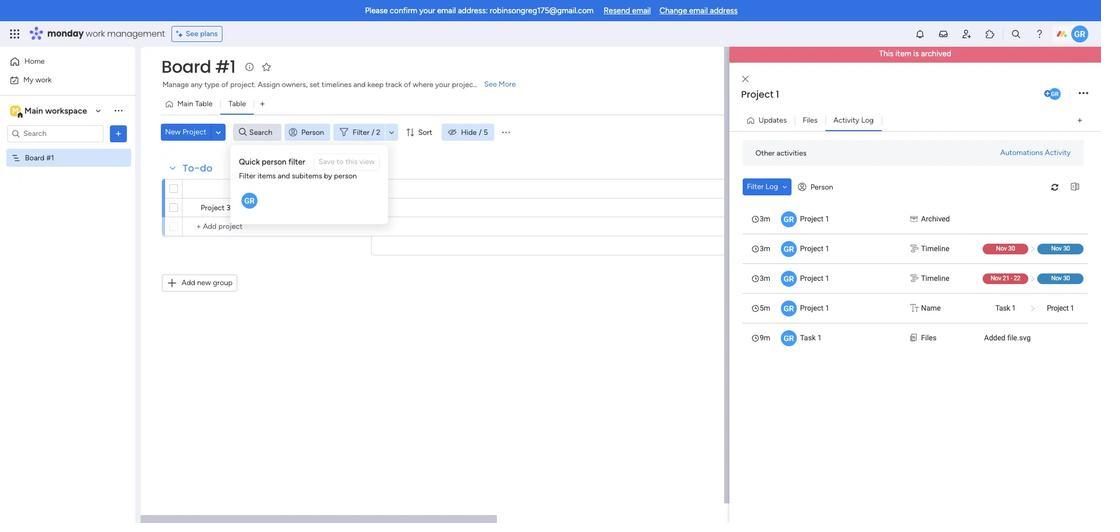 Task type: describe. For each thing, give the bounding box(es) containing it.
filter log button
[[743, 178, 792, 195]]

to-
[[183, 161, 200, 175]]

0 vertical spatial board
[[161, 55, 211, 79]]

Board #1 field
[[159, 55, 238, 79]]

m
[[12, 106, 19, 115]]

nov 21 - 22
[[991, 275, 1021, 282]]

5
[[484, 128, 488, 137]]

home
[[24, 57, 45, 66]]

add new group button
[[162, 275, 237, 292]]

address
[[710, 6, 738, 15]]

timeline for nov 21 - 22
[[922, 274, 950, 283]]

home button
[[6, 53, 114, 70]]

export to excel image
[[1067, 183, 1084, 191]]

refresh image
[[1047, 183, 1064, 191]]

item
[[896, 49, 912, 58]]

group
[[213, 278, 233, 287]]

new project
[[165, 127, 207, 137]]

timelines
[[322, 80, 352, 89]]

stands.
[[478, 80, 502, 89]]

file.svg
[[1008, 334, 1031, 342]]

table button
[[221, 96, 254, 113]]

close image
[[743, 75, 749, 83]]

1 3m from the top
[[760, 215, 771, 223]]

2 of from the left
[[404, 80, 411, 89]]

9m
[[760, 334, 771, 342]]

monday work management
[[47, 28, 165, 40]]

archived
[[922, 49, 952, 58]]

my work
[[23, 75, 52, 84]]

see plans
[[186, 29, 218, 38]]

1 vertical spatial person
[[334, 172, 357, 181]]

Search field
[[247, 125, 279, 140]]

type
[[204, 80, 220, 89]]

1 horizontal spatial person button
[[794, 178, 840, 195]]

manage
[[163, 80, 189, 89]]

subitems
[[292, 172, 322, 181]]

where
[[413, 80, 434, 89]]

items
[[258, 172, 276, 181]]

new project button
[[161, 124, 211, 141]]

keep
[[368, 80, 384, 89]]

5m
[[760, 304, 771, 312]]

invite members image
[[962, 29, 973, 39]]

show board description image
[[243, 62, 256, 72]]

1 vertical spatial options image
[[374, 181, 394, 197]]

2
[[377, 128, 381, 137]]

see more
[[484, 80, 516, 89]]

resend email link
[[604, 6, 651, 15]]

sort
[[418, 128, 433, 137]]

angle down image inside filter log button
[[783, 183, 788, 191]]

other activities
[[756, 148, 807, 158]]

main for main workspace
[[24, 105, 43, 116]]

plans
[[200, 29, 218, 38]]

manage any type of project. assign owners, set timelines and keep track of where your project stands.
[[163, 80, 502, 89]]

1 of from the left
[[221, 80, 229, 89]]

log for filter log
[[766, 182, 779, 191]]

my
[[23, 75, 34, 84]]

assign
[[258, 80, 280, 89]]

dapulse timeline column image for nov 30
[[911, 243, 919, 254]]

menu image
[[501, 127, 512, 138]]

change
[[660, 6, 688, 15]]

search everything image
[[1011, 29, 1022, 39]]

add
[[182, 278, 195, 287]]

resend email
[[604, 6, 651, 15]]

automations activity button
[[997, 144, 1076, 161]]

more
[[499, 80, 516, 89]]

0 horizontal spatial person
[[262, 157, 287, 167]]

this item is archived
[[880, 49, 952, 58]]

activities
[[777, 148, 807, 158]]

owners,
[[282, 80, 308, 89]]

activity inside button
[[834, 116, 860, 125]]

/ for 5
[[479, 128, 482, 137]]

main workspace
[[24, 105, 87, 116]]

#1 inside "list box"
[[46, 153, 54, 162]]

3
[[227, 203, 231, 212]]

nov 30 for nov 30
[[1052, 245, 1071, 252]]

filter items and subitems by person
[[239, 172, 357, 181]]

sort button
[[401, 124, 439, 141]]

main table
[[177, 99, 213, 108]]

nov 30 for nov 21 - 22
[[1052, 275, 1071, 282]]

management
[[107, 28, 165, 40]]

dapulse timeline column image for nov 21 - 22
[[911, 273, 919, 284]]

1 inside field
[[776, 87, 780, 101]]

monday
[[47, 28, 84, 40]]

robinsongreg175@gmail.com
[[490, 6, 594, 15]]

updates
[[759, 116, 787, 125]]

dapulse addbtn image
[[1045, 90, 1052, 97]]

change email address link
[[660, 6, 738, 15]]

project 3
[[201, 203, 231, 212]]

email for change email address
[[690, 6, 708, 15]]

filter log
[[747, 182, 779, 191]]

select product image
[[10, 29, 20, 39]]

+ Add project text field
[[188, 220, 333, 233]]

main table button
[[161, 96, 221, 113]]

hide
[[461, 128, 477, 137]]

3m for nov 30
[[760, 244, 771, 253]]

this
[[880, 49, 894, 58]]

new
[[197, 278, 211, 287]]

change email address
[[660, 6, 738, 15]]

help image
[[1035, 29, 1045, 39]]

30 for nov 21 - 22
[[1064, 275, 1071, 282]]

do
[[200, 161, 213, 175]]

files inside button
[[803, 116, 818, 125]]

0 horizontal spatial greg robinson image
[[1049, 87, 1062, 101]]

list box containing 3m
[[743, 204, 1088, 353]]

person for right the person popup button
[[811, 182, 834, 192]]

project inside field
[[742, 87, 774, 101]]

files button
[[795, 112, 826, 129]]

see for see plans
[[186, 29, 198, 38]]

filter for filter / 2
[[353, 128, 370, 137]]

any
[[191, 80, 203, 89]]

inbox image
[[939, 29, 949, 39]]



Task type: vqa. For each thing, say whether or not it's contained in the screenshot.
Main workspace
yes



Task type: locate. For each thing, give the bounding box(es) containing it.
0 vertical spatial angle down image
[[216, 128, 221, 136]]

0 horizontal spatial table
[[195, 99, 213, 108]]

2 vertical spatial 3m
[[760, 274, 771, 283]]

1 vertical spatial board #1
[[25, 153, 54, 162]]

timeline
[[922, 244, 950, 253], [922, 274, 950, 283]]

see left plans
[[186, 29, 198, 38]]

project 1 inside field
[[742, 87, 780, 101]]

1 horizontal spatial email
[[633, 6, 651, 15]]

main for main table
[[177, 99, 193, 108]]

your right confirm
[[420, 6, 435, 15]]

1 horizontal spatial board
[[161, 55, 211, 79]]

workspace image
[[10, 105, 21, 117]]

board #1 list box
[[0, 147, 135, 310]]

1 horizontal spatial task
[[996, 304, 1011, 312]]

filter down 'other'
[[747, 182, 764, 191]]

person button down activities
[[794, 178, 840, 195]]

notifications image
[[915, 29, 926, 39]]

-
[[1011, 275, 1013, 282]]

hide / 5
[[461, 128, 488, 137]]

new
[[165, 127, 181, 137]]

dapulse timeline column image up the dapulse text column icon
[[911, 273, 919, 284]]

options image
[[1079, 87, 1089, 101]]

greg robinson image
[[1072, 25, 1089, 42], [1049, 87, 1062, 101]]

/ left the 5
[[479, 128, 482, 137]]

0 vertical spatial your
[[420, 6, 435, 15]]

added file.svg
[[985, 334, 1031, 342]]

archived
[[922, 215, 950, 223]]

board up the any
[[161, 55, 211, 79]]

1 vertical spatial person button
[[794, 178, 840, 195]]

0 horizontal spatial /
[[372, 128, 375, 137]]

resend
[[604, 6, 631, 15]]

work for monday
[[86, 28, 105, 40]]

1 horizontal spatial #1
[[215, 55, 236, 79]]

board #1
[[161, 55, 236, 79], [25, 153, 54, 162]]

options image
[[113, 128, 124, 139], [374, 181, 394, 197]]

dapulse archive o image
[[911, 215, 918, 224]]

/ for 2
[[372, 128, 375, 137]]

0 vertical spatial and
[[354, 80, 366, 89]]

to-do
[[183, 161, 213, 175]]

main inside button
[[177, 99, 193, 108]]

1 vertical spatial and
[[278, 172, 290, 181]]

add new group
[[182, 278, 233, 287]]

1 / from the left
[[372, 128, 375, 137]]

filter down quick at top left
[[239, 172, 256, 181]]

1 dapulse timeline column image from the top
[[911, 243, 919, 254]]

automations
[[1001, 148, 1044, 157]]

track
[[386, 80, 402, 89]]

1 horizontal spatial board #1
[[161, 55, 236, 79]]

1 vertical spatial person
[[811, 182, 834, 192]]

3 3m from the top
[[760, 274, 771, 283]]

list box
[[743, 204, 1088, 353]]

2 / from the left
[[479, 128, 482, 137]]

person right by
[[334, 172, 357, 181]]

1 horizontal spatial task 1
[[996, 304, 1016, 312]]

email right change
[[690, 6, 708, 15]]

filter
[[353, 128, 370, 137], [239, 172, 256, 181], [747, 182, 764, 191]]

greg robinson image right help 'icon' on the top of the page
[[1072, 25, 1089, 42]]

add view image down the assign
[[260, 100, 265, 108]]

0 horizontal spatial person button
[[285, 124, 331, 141]]

arrow down image
[[385, 126, 398, 139]]

0 horizontal spatial task 1
[[801, 334, 822, 342]]

person button
[[285, 124, 331, 141], [794, 178, 840, 195]]

work inside button
[[35, 75, 52, 84]]

2 dapulse timeline column image from the top
[[911, 273, 919, 284]]

0 horizontal spatial work
[[35, 75, 52, 84]]

3m
[[760, 215, 771, 223], [760, 244, 771, 253], [760, 274, 771, 283]]

Project 1 field
[[739, 87, 1043, 101]]

1 table from the left
[[195, 99, 213, 108]]

board down search in workspace field
[[25, 153, 44, 162]]

0 vertical spatial add view image
[[260, 100, 265, 108]]

add view image
[[260, 100, 265, 108], [1078, 117, 1083, 125]]

3m for nov 21 - 22
[[760, 274, 771, 283]]

1 vertical spatial #1
[[46, 153, 54, 162]]

angle down image right filter log
[[783, 183, 788, 191]]

add to favorites image
[[261, 61, 272, 72]]

21
[[1003, 275, 1010, 282]]

1 horizontal spatial work
[[86, 28, 105, 40]]

task 1
[[996, 304, 1016, 312], [801, 334, 822, 342]]

0 vertical spatial activity
[[834, 116, 860, 125]]

other
[[756, 148, 775, 158]]

email left address:
[[437, 6, 456, 15]]

filter / 2
[[353, 128, 381, 137]]

see left the more
[[484, 80, 497, 89]]

nov
[[997, 245, 1007, 252], [1052, 245, 1062, 252], [991, 275, 1002, 282], [1052, 275, 1062, 282]]

timeline down 'archived'
[[922, 244, 950, 253]]

work right monday
[[86, 28, 105, 40]]

task right 9m
[[801, 334, 816, 342]]

main right workspace icon
[[24, 105, 43, 116]]

email right resend
[[633, 6, 651, 15]]

filter for filter log
[[747, 182, 764, 191]]

0 vertical spatial person button
[[285, 124, 331, 141]]

0 vertical spatial dapulse timeline column image
[[911, 243, 919, 254]]

1 horizontal spatial /
[[479, 128, 482, 137]]

table
[[195, 99, 213, 108], [229, 99, 246, 108]]

0 vertical spatial person
[[302, 128, 324, 137]]

address:
[[458, 6, 488, 15]]

name
[[922, 304, 941, 312]]

1 vertical spatial work
[[35, 75, 52, 84]]

30
[[1009, 245, 1016, 252], [1064, 245, 1071, 252], [1064, 275, 1071, 282]]

log for activity log
[[862, 116, 874, 125]]

1 vertical spatial task
[[801, 334, 816, 342]]

work right my
[[35, 75, 52, 84]]

please
[[365, 6, 388, 15]]

see for see more
[[484, 80, 497, 89]]

0 horizontal spatial board
[[25, 153, 44, 162]]

To-do field
[[180, 161, 215, 175]]

1 horizontal spatial person
[[334, 172, 357, 181]]

filter left 2
[[353, 128, 370, 137]]

and
[[354, 80, 366, 89], [278, 172, 290, 181]]

1 vertical spatial see
[[484, 80, 497, 89]]

main down "manage"
[[177, 99, 193, 108]]

0 vertical spatial work
[[86, 28, 105, 40]]

activity
[[834, 116, 860, 125], [1046, 148, 1071, 157]]

dapulse text column image
[[911, 303, 919, 314]]

0 vertical spatial options image
[[113, 128, 124, 139]]

see inside button
[[186, 29, 198, 38]]

activity log button
[[826, 112, 882, 129]]

1 horizontal spatial log
[[862, 116, 874, 125]]

person
[[262, 157, 287, 167], [334, 172, 357, 181]]

1 horizontal spatial table
[[229, 99, 246, 108]]

see more link
[[483, 79, 517, 90]]

0 horizontal spatial main
[[24, 105, 43, 116]]

0 horizontal spatial of
[[221, 80, 229, 89]]

task down nov 21 - 22
[[996, 304, 1011, 312]]

0 horizontal spatial person
[[302, 128, 324, 137]]

1 horizontal spatial activity
[[1046, 148, 1071, 157]]

project
[[452, 80, 476, 89]]

board #1 down search in workspace field
[[25, 153, 54, 162]]

workspace selection element
[[10, 104, 89, 118]]

v2 file column image
[[911, 333, 917, 344]]

quick person filter
[[239, 157, 305, 167]]

0 vertical spatial files
[[803, 116, 818, 125]]

1 vertical spatial 3m
[[760, 244, 771, 253]]

0 vertical spatial #1
[[215, 55, 236, 79]]

v2 search image
[[239, 126, 247, 138]]

1 horizontal spatial main
[[177, 99, 193, 108]]

board #1 inside "list box"
[[25, 153, 54, 162]]

board inside board #1 "list box"
[[25, 153, 44, 162]]

log down 'other'
[[766, 182, 779, 191]]

1 horizontal spatial add view image
[[1078, 117, 1083, 125]]

project 1
[[742, 87, 780, 101], [801, 215, 830, 223], [801, 244, 830, 253], [801, 274, 830, 283], [801, 304, 830, 312], [1047, 304, 1075, 312]]

person
[[302, 128, 324, 137], [811, 182, 834, 192]]

dapulse timeline column image down dapulse archive o icon
[[911, 243, 919, 254]]

/ left 2
[[372, 128, 375, 137]]

files right 'v2 file column' "image"
[[922, 334, 937, 342]]

filter
[[289, 157, 305, 167]]

option
[[0, 148, 135, 150]]

1 vertical spatial filter
[[239, 172, 256, 181]]

activity up refresh "image"
[[1046, 148, 1071, 157]]

0 vertical spatial timeline
[[922, 244, 950, 253]]

confirm
[[390, 6, 418, 15]]

task 1 right 9m
[[801, 334, 822, 342]]

0 horizontal spatial files
[[803, 116, 818, 125]]

work for my
[[35, 75, 52, 84]]

0 vertical spatial 3m
[[760, 215, 771, 223]]

by
[[324, 172, 332, 181]]

1 horizontal spatial of
[[404, 80, 411, 89]]

0 horizontal spatial log
[[766, 182, 779, 191]]

task 1 down nov 21 - 22
[[996, 304, 1016, 312]]

work
[[86, 28, 105, 40], [35, 75, 52, 84]]

please confirm your email address: robinsongreg175@gmail.com
[[365, 6, 594, 15]]

1 horizontal spatial and
[[354, 80, 366, 89]]

1 horizontal spatial greg robinson image
[[1072, 25, 1089, 42]]

0 horizontal spatial options image
[[113, 128, 124, 139]]

1 horizontal spatial see
[[484, 80, 497, 89]]

0 vertical spatial board #1
[[161, 55, 236, 79]]

2 vertical spatial filter
[[747, 182, 764, 191]]

dapulse timeline column image
[[911, 243, 919, 254], [911, 273, 919, 284]]

1 vertical spatial greg robinson image
[[1049, 87, 1062, 101]]

0 vertical spatial log
[[862, 116, 874, 125]]

0 horizontal spatial #1
[[46, 153, 54, 162]]

#1 down search in workspace field
[[46, 153, 54, 162]]

of
[[221, 80, 229, 89], [404, 80, 411, 89]]

and left keep
[[354, 80, 366, 89]]

0 horizontal spatial add view image
[[260, 100, 265, 108]]

person for top the person popup button
[[302, 128, 324, 137]]

activity right files button
[[834, 116, 860, 125]]

activity inside button
[[1046, 148, 1071, 157]]

2 email from the left
[[633, 6, 651, 15]]

is
[[914, 49, 920, 58]]

see plans button
[[171, 26, 223, 42]]

0 vertical spatial filter
[[353, 128, 370, 137]]

files right updates
[[803, 116, 818, 125]]

#1 up type
[[215, 55, 236, 79]]

greg robinson image left options image
[[1049, 87, 1062, 101]]

quick
[[239, 157, 260, 167]]

0 horizontal spatial see
[[186, 29, 198, 38]]

1 horizontal spatial person
[[811, 182, 834, 192]]

0 horizontal spatial filter
[[239, 172, 256, 181]]

person button up filter
[[285, 124, 331, 141]]

1 horizontal spatial filter
[[353, 128, 370, 137]]

main inside workspace selection element
[[24, 105, 43, 116]]

angle down image left v2 search image at the top left of page
[[216, 128, 221, 136]]

0 vertical spatial greg robinson image
[[1072, 25, 1089, 42]]

project.
[[230, 80, 256, 89]]

log down 'project 1' field
[[862, 116, 874, 125]]

2 table from the left
[[229, 99, 246, 108]]

0 vertical spatial see
[[186, 29, 198, 38]]

project inside button
[[183, 127, 207, 137]]

1 email from the left
[[437, 6, 456, 15]]

table down "project."
[[229, 99, 246, 108]]

timeline for nov 30
[[922, 244, 950, 253]]

set
[[310, 80, 320, 89]]

3 email from the left
[[690, 6, 708, 15]]

apps image
[[985, 29, 996, 39]]

angle down image
[[216, 128, 221, 136], [783, 183, 788, 191]]

person up items
[[262, 157, 287, 167]]

0 horizontal spatial activity
[[834, 116, 860, 125]]

1 vertical spatial angle down image
[[783, 183, 788, 191]]

0 horizontal spatial angle down image
[[216, 128, 221, 136]]

Search in workspace field
[[22, 127, 89, 140]]

1 vertical spatial dapulse timeline column image
[[911, 273, 919, 284]]

your right where
[[436, 80, 450, 89]]

1 vertical spatial activity
[[1046, 148, 1071, 157]]

1 horizontal spatial files
[[922, 334, 937, 342]]

1 vertical spatial board
[[25, 153, 44, 162]]

30 for nov 30
[[1064, 245, 1071, 252]]

of right track
[[404, 80, 411, 89]]

log inside button
[[862, 116, 874, 125]]

automations activity
[[1001, 148, 1071, 157]]

1 vertical spatial task 1
[[801, 334, 822, 342]]

2 3m from the top
[[760, 244, 771, 253]]

#1
[[215, 55, 236, 79], [46, 153, 54, 162]]

2 horizontal spatial filter
[[747, 182, 764, 191]]

0 horizontal spatial email
[[437, 6, 456, 15]]

table down the any
[[195, 99, 213, 108]]

0 horizontal spatial and
[[278, 172, 290, 181]]

workspace options image
[[113, 105, 124, 116]]

your
[[420, 6, 435, 15], [436, 80, 450, 89]]

1 vertical spatial add view image
[[1078, 117, 1083, 125]]

and right items
[[278, 172, 290, 181]]

22
[[1014, 275, 1021, 282]]

timeline up name
[[922, 274, 950, 283]]

0 vertical spatial task
[[996, 304, 1011, 312]]

workspace
[[45, 105, 87, 116]]

0 vertical spatial task 1
[[996, 304, 1016, 312]]

0 horizontal spatial board #1
[[25, 153, 54, 162]]

email for resend email
[[633, 6, 651, 15]]

board #1 up the any
[[161, 55, 236, 79]]

see
[[186, 29, 198, 38], [484, 80, 497, 89]]

filter inside filter log button
[[747, 182, 764, 191]]

added
[[985, 334, 1006, 342]]

0 vertical spatial person
[[262, 157, 287, 167]]

/
[[372, 128, 375, 137], [479, 128, 482, 137]]

0 horizontal spatial task
[[801, 334, 816, 342]]

log inside button
[[766, 182, 779, 191]]

1 vertical spatial timeline
[[922, 274, 950, 283]]

nov 30
[[997, 245, 1016, 252], [1052, 245, 1071, 252], [1052, 275, 1071, 282]]

1 vertical spatial files
[[922, 334, 937, 342]]

1 vertical spatial your
[[436, 80, 450, 89]]

updates button
[[743, 112, 795, 129]]

of right type
[[221, 80, 229, 89]]

1 vertical spatial log
[[766, 182, 779, 191]]

2 horizontal spatial email
[[690, 6, 708, 15]]

1 horizontal spatial angle down image
[[783, 183, 788, 191]]

1 horizontal spatial options image
[[374, 181, 394, 197]]

add view image down options image
[[1078, 117, 1083, 125]]

2 timeline from the top
[[922, 274, 950, 283]]

board
[[161, 55, 211, 79], [25, 153, 44, 162]]

activity log
[[834, 116, 874, 125]]

1 timeline from the top
[[922, 244, 950, 253]]

filter for filter items and subitems by person
[[239, 172, 256, 181]]



